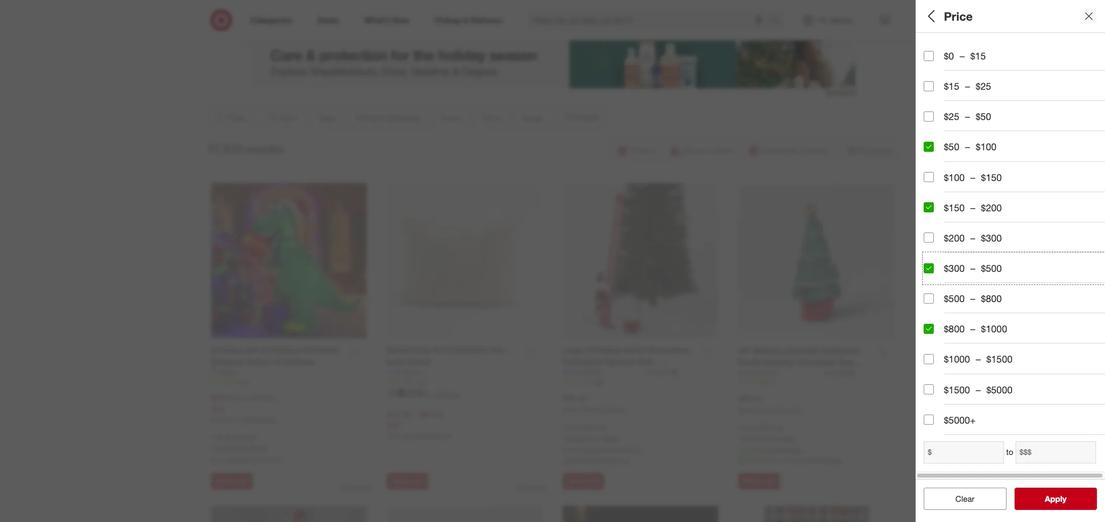 Task type: locate. For each thing, give the bounding box(es) containing it.
17,915
[[207, 142, 243, 156]]

pickup
[[822, 457, 843, 465]]

color
[[924, 110, 949, 122]]

$1500 up $5000
[[987, 354, 1013, 365]]

$300
[[1064, 159, 1079, 167], [981, 232, 1002, 244], [944, 263, 965, 274]]

apply. inside free shipping * * exclusions apply. in stock at  glendale ready within 6 hours with pickup
[[776, 434, 795, 443]]

$1500 right $1500  –  $5000 checkbox
[[944, 384, 970, 396]]

online inside the '$55.99 reg $159.99 sale when purchased online'
[[259, 417, 275, 424]]

1 horizontal spatial artificial
[[984, 53, 1009, 61]]

at for $30.00
[[765, 447, 771, 455]]

free inside 'free shipping * * exclusions apply. not available at glendale check nearby stores'
[[562, 423, 576, 432]]

and down product
[[942, 88, 954, 97]]

2 horizontal spatial $500
[[1091, 159, 1105, 167]]

purchased down "reg"
[[228, 417, 257, 424]]

within
[[760, 457, 779, 465]]

1 horizontal spatial free
[[562, 423, 576, 432]]

0 vertical spatial $15
[[971, 50, 986, 62]]

2 vertical spatial $500
[[944, 293, 965, 305]]

2 horizontal spatial free
[[738, 424, 752, 432]]

$25
[[976, 80, 991, 92], [944, 111, 959, 122]]

0 horizontal spatial available
[[224, 456, 252, 465]]

0 horizontal spatial at
[[605, 446, 611, 455]]

advertisement region
[[250, 38, 856, 88]]

glendale for $65.00
[[613, 446, 641, 455]]

0 horizontal spatial $50
[[924, 159, 935, 167]]

6 left hours
[[781, 457, 785, 465]]

1 horizontal spatial 6
[[781, 457, 785, 465]]

None text field
[[1016, 442, 1096, 464]]

$800 right $800  –  $1000 checkbox
[[944, 323, 965, 335]]

$50 for price
[[924, 159, 935, 167]]

$100  –  $150
[[944, 172, 1002, 183]]

1 horizontal spatial $200
[[981, 202, 1002, 214]]

apply. up nearby
[[601, 434, 620, 442]]

artificial
[[924, 53, 949, 61], [984, 53, 1009, 61], [1066, 53, 1092, 61]]

price for price
[[944, 9, 973, 23]]

1 horizontal spatial $300
[[981, 232, 1002, 244]]

not up the check
[[562, 446, 574, 455]]

$100 down gray;
[[976, 141, 997, 153]]

1 vertical spatial results
[[1051, 495, 1077, 505]]

1 horizontal spatial and
[[1043, 88, 1055, 97]]

at up within
[[765, 447, 771, 455]]

$150  –  $200 checkbox
[[924, 203, 934, 213]]

free down $65.00 at bottom
[[562, 423, 576, 432]]

$30.00
[[738, 394, 762, 404]]

exclusions up the check
[[565, 434, 599, 442]]

0 horizontal spatial $1000
[[944, 354, 970, 365]]

exclusions apply. link up nearby
[[565, 434, 620, 442]]

purchased inside $65.00 when purchased online
[[580, 407, 609, 414]]

sale inside $43.49 - $84.40 sale when purchased online
[[387, 421, 400, 430]]

2 horizontal spatial $300
[[1064, 159, 1079, 167]]

clear button
[[924, 488, 1006, 511]]

$65.00 when purchased online
[[562, 393, 627, 414]]

1 vertical spatial $1500
[[944, 384, 970, 396]]

0 horizontal spatial exclusions
[[213, 444, 247, 453]]

$1000;
[[1041, 159, 1062, 167]]

available left in
[[224, 456, 252, 465]]

product grouping trash and refuse bags; massage, spa and non-medicinal t
[[924, 75, 1105, 97]]

exclusions inside free shipping * * exclusions apply. not available in stores
[[213, 444, 247, 453]]

clear for clear
[[956, 495, 975, 505]]

$1000 right $1000  –  $1500 checkbox
[[944, 354, 970, 365]]

spa
[[1030, 88, 1041, 97]]

medicinal
[[1072, 88, 1102, 97]]

2 vertical spatial $300
[[944, 263, 965, 274]]

available
[[576, 446, 603, 455], [224, 456, 252, 465]]

when down $65.00 at bottom
[[562, 407, 578, 414]]

shipping for $65.00
[[578, 423, 605, 432]]

0 vertical spatial stock
[[1006, 254, 1029, 266]]

1 horizontal spatial sale
[[387, 421, 400, 430]]

not inside free shipping * * exclusions apply. not available in stores
[[211, 456, 222, 465]]

stock up the ready
[[746, 447, 763, 455]]

1 vertical spatial $150
[[981, 172, 1002, 183]]

and right spa
[[1043, 88, 1055, 97]]

exclusions apply. link up within
[[741, 434, 795, 443]]

1 and from the left
[[942, 88, 954, 97]]

stores
[[261, 456, 281, 465], [608, 456, 628, 465]]

shipping up in
[[227, 433, 254, 442]]

apply. for $30.00
[[776, 434, 795, 443]]

available up check nearby stores "button"
[[576, 446, 603, 455]]

results right see
[[1051, 495, 1077, 505]]

results right 17,915
[[246, 142, 283, 156]]

2 and from the left
[[1043, 88, 1055, 97]]

0 horizontal spatial shipping
[[227, 433, 254, 442]]

$25 up brown;
[[944, 111, 959, 122]]

$30.00 when purchased online
[[738, 394, 802, 415]]

0 horizontal spatial $25
[[944, 111, 959, 122]]

1 vertical spatial $50
[[944, 141, 959, 153]]

0 vertical spatial $25
[[976, 80, 991, 92]]

0 vertical spatial price
[[944, 9, 973, 23]]

at inside free shipping * * exclusions apply. in stock at  glendale ready within 6 hours with pickup
[[765, 447, 771, 455]]

$0  –  $15 checkbox
[[924, 51, 934, 61]]

$0
[[944, 50, 954, 62]]

2 stores from the left
[[608, 456, 628, 465]]

$150 up fpo/apo
[[944, 202, 965, 214]]

2 horizontal spatial apply.
[[776, 434, 795, 443]]

none text field inside price 'dialog'
[[1016, 442, 1096, 464]]

price inside 'dialog'
[[944, 9, 973, 23]]

stores right in
[[261, 456, 281, 465]]

0 horizontal spatial $300
[[944, 263, 965, 274]]

0 vertical spatial $200
[[981, 202, 1002, 214]]

1 horizontal spatial available
[[576, 446, 603, 455]]

1 horizontal spatial not
[[562, 446, 574, 455]]

2 horizontal spatial shipping
[[754, 424, 781, 432]]

1 vertical spatial stock
[[746, 447, 763, 455]]

shipping inside 'free shipping * * exclusions apply. not available at glendale check nearby stores'
[[578, 423, 605, 432]]

shipping down $65.00 when purchased online
[[578, 423, 605, 432]]

in
[[738, 447, 744, 455]]

online down 262 link
[[610, 407, 627, 414]]

clear
[[951, 495, 970, 505], [956, 495, 975, 505]]

price right all
[[944, 9, 973, 23]]

apply. up hours
[[776, 434, 795, 443]]

artificial up grouping
[[984, 53, 1009, 61]]

-
[[413, 409, 416, 419]]

$100 down the $100;
[[944, 172, 965, 183]]

1 horizontal spatial exclusions apply. link
[[565, 434, 620, 442]]

1 horizontal spatial exclusions
[[565, 434, 599, 442]]

2 clear from the left
[[956, 495, 975, 505]]

sale for $55.99
[[211, 405, 225, 413]]

sale down the $55.99
[[211, 405, 225, 413]]

sale
[[211, 405, 225, 413], [387, 421, 400, 430]]

1 horizontal spatial sponsored
[[516, 485, 546, 492]]

1 horizontal spatial $100
[[976, 141, 997, 153]]

online down $159.99
[[259, 417, 275, 424]]

at inside 'free shipping * * exclusions apply. not available at glendale check nearby stores'
[[605, 446, 611, 455]]

available inside 'free shipping * * exclusions apply. not available at glendale check nearby stores'
[[576, 446, 603, 455]]

*
[[605, 423, 608, 432], [781, 424, 784, 432], [254, 433, 256, 442], [562, 434, 565, 442], [738, 434, 741, 443], [211, 444, 213, 453]]

not inside 'free shipping * * exclusions apply. not available at glendale check nearby stores'
[[562, 446, 574, 455]]

glendale
[[613, 446, 641, 455], [773, 447, 801, 455]]

free for $30.00
[[738, 424, 752, 432]]

apply. inside free shipping * * exclusions apply. not available in stores
[[249, 444, 268, 453]]

exclusions up in
[[741, 434, 775, 443]]

search button
[[766, 9, 790, 33]]

0 horizontal spatial apply.
[[249, 444, 268, 453]]

to
[[1006, 448, 1014, 458]]

and
[[942, 88, 954, 97], [1043, 88, 1055, 97]]

1 horizontal spatial results
[[1051, 495, 1077, 505]]

2 horizontal spatial sponsored
[[826, 89, 856, 96]]

0 vertical spatial $50
[[976, 111, 991, 122]]

0 vertical spatial sale
[[211, 405, 225, 413]]

glendale up check nearby stores "button"
[[613, 446, 641, 455]]

sale down $43.49
[[387, 421, 400, 430]]

$500 inside price $50  –  $100; $150  –  $200; $800  –  $1000; $300  –  $500
[[1091, 159, 1105, 167]]

$55.99
[[211, 393, 235, 403]]

exclusions down the '$55.99 reg $159.99 sale when purchased online'
[[213, 444, 247, 453]]

results inside button
[[1051, 495, 1077, 505]]

$1000  –  $1500 checkbox
[[924, 355, 934, 365]]

purchased inside the $30.00 when purchased online
[[756, 407, 784, 415]]

1 clear from the left
[[951, 495, 970, 505]]

all
[[924, 9, 938, 23]]

$150
[[967, 159, 982, 167], [981, 172, 1002, 183], [944, 202, 965, 214]]

1 horizontal spatial stores
[[608, 456, 628, 465]]

shipping down the $30.00 when purchased online
[[754, 424, 781, 432]]

exclusions inside free shipping * * exclusions apply. in stock at  glendale ready within 6 hours with pickup
[[741, 434, 775, 443]]

sponsored
[[826, 89, 856, 96], [340, 485, 370, 492], [516, 485, 546, 492]]

0 horizontal spatial sponsored
[[340, 485, 370, 492]]

$800 up $800  –  $1000
[[981, 293, 1002, 305]]

None text field
[[924, 442, 1004, 464]]

1 vertical spatial $15
[[944, 80, 959, 92]]

$150 up $100  –  $150
[[967, 159, 982, 167]]

purchased down $30.00
[[756, 407, 784, 415]]

apply. inside 'free shipping * * exclusions apply. not available at glendale check nearby stores'
[[601, 434, 620, 442]]

available inside free shipping * * exclusions apply. not available in stores
[[224, 456, 252, 465]]

$50 up $100  –  $150 option
[[924, 159, 935, 167]]

free for $65.00
[[562, 423, 576, 432]]

0 horizontal spatial free
[[211, 433, 225, 442]]

0 horizontal spatial $100
[[944, 172, 965, 183]]

price up the $100;
[[924, 146, 948, 157]]

when inside $43.49 - $84.40 sale when purchased online
[[387, 433, 402, 441]]

none text field inside price 'dialog'
[[924, 442, 1004, 464]]

$50 up gray;
[[976, 111, 991, 122]]

1 horizontal spatial stock
[[1006, 254, 1029, 266]]

0 horizontal spatial glendale
[[613, 446, 641, 455]]

exclusions apply. link
[[565, 434, 620, 442], [741, 434, 795, 443], [213, 444, 268, 453]]

sale inside the '$55.99 reg $159.99 sale when purchased online'
[[211, 405, 225, 413]]

$800
[[1013, 159, 1028, 167], [981, 293, 1002, 305], [944, 323, 965, 335]]

$500  –  $800
[[944, 293, 1002, 305]]

0 horizontal spatial stores
[[261, 456, 281, 465]]

1 horizontal spatial shipping
[[578, 423, 605, 432]]

$15 right trash
[[944, 80, 959, 92]]

check
[[562, 456, 583, 465]]

0 horizontal spatial $500
[[944, 293, 965, 305]]

$200 down fpo/apo
[[944, 232, 965, 244]]

purchased inside the '$55.99 reg $159.99 sale when purchased online'
[[228, 417, 257, 424]]

not left in
[[211, 456, 222, 465]]

1 vertical spatial $800
[[981, 293, 1002, 305]]

$25 left massage,
[[976, 80, 991, 92]]

online down $84.40
[[435, 433, 451, 441]]

when down $30.00
[[738, 407, 754, 415]]

exclusions for $30.00
[[741, 434, 775, 443]]

$200;
[[994, 159, 1011, 167]]

online up free shipping * * exclusions apply. in stock at  glendale ready within 6 hours with pickup
[[786, 407, 802, 415]]

0 horizontal spatial results
[[246, 142, 283, 156]]

clear inside all filters "dialog"
[[951, 495, 970, 505]]

0 horizontal spatial artificial
[[924, 53, 949, 61]]

$15 up grouping
[[971, 50, 986, 62]]

1 horizontal spatial apply.
[[601, 434, 620, 442]]

price inside price $50  –  $100; $150  –  $200; $800  –  $1000; $300  –  $500
[[924, 146, 948, 157]]

0 vertical spatial $100
[[976, 141, 997, 153]]

apply. for $65.00
[[601, 434, 620, 442]]

apply. up in
[[249, 444, 268, 453]]

0 vertical spatial $1000
[[981, 323, 1007, 335]]

gray;
[[970, 123, 987, 132]]

262
[[594, 379, 604, 386]]

when
[[562, 407, 578, 414], [738, 407, 754, 415], [211, 417, 227, 424], [387, 433, 402, 441]]

$800 right $200;
[[1013, 159, 1028, 167]]

glendale for $30.00
[[773, 447, 801, 455]]

$0  –  $15
[[944, 50, 986, 62]]

all filters
[[924, 9, 972, 23]]

$500
[[1091, 159, 1105, 167], [981, 263, 1002, 274], [944, 293, 965, 305]]

1 vertical spatial available
[[224, 456, 252, 465]]

0 horizontal spatial not
[[211, 456, 222, 465]]

0 vertical spatial $150
[[967, 159, 982, 167]]

price $50  –  $100; $150  –  $200; $800  –  $1000; $300  –  $500
[[924, 146, 1105, 167]]

1 horizontal spatial $500
[[981, 263, 1002, 274]]

glendale inside 'free shipping * * exclusions apply. not available at glendale check nearby stores'
[[613, 446, 641, 455]]

0 horizontal spatial $15
[[944, 80, 959, 92]]

1 vertical spatial $300
[[981, 232, 1002, 244]]

1 vertical spatial $100
[[944, 172, 965, 183]]

0 vertical spatial $1500
[[987, 354, 1013, 365]]

2 horizontal spatial $800
[[1013, 159, 1028, 167]]

2 horizontal spatial exclusions
[[741, 434, 775, 443]]

see results
[[1034, 495, 1077, 505]]

free inside free shipping * * exclusions apply. in stock at  glendale ready within 6 hours with pickup
[[738, 424, 752, 432]]

trash
[[924, 88, 940, 97]]

$50 up the $100;
[[944, 141, 959, 153]]

exclusions inside 'free shipping * * exclusions apply. not available at glendale check nearby stores'
[[565, 434, 599, 442]]

$200 down $100  –  $150
[[981, 202, 1002, 214]]

purchased down -
[[404, 433, 433, 441]]

1 stores from the left
[[261, 456, 281, 465]]

stores right nearby
[[608, 456, 628, 465]]

0 horizontal spatial and
[[942, 88, 954, 97]]

0 horizontal spatial stock
[[746, 447, 763, 455]]

type
[[924, 40, 945, 51]]

$159.99
[[249, 394, 274, 403]]

$300 up include out of stock
[[981, 232, 1002, 244]]

deals button
[[924, 174, 1105, 210]]

shipping for $30.00
[[754, 424, 781, 432]]

1 horizontal spatial glendale
[[773, 447, 801, 455]]

white
[[1001, 123, 1019, 132]]

hours
[[787, 457, 805, 465]]

$150 down $200;
[[981, 172, 1002, 183]]

when inside the $30.00 when purchased online
[[738, 407, 754, 415]]

0 vertical spatial $500
[[1091, 159, 1105, 167]]

1 vertical spatial $25
[[944, 111, 959, 122]]

0 horizontal spatial exclusions apply. link
[[213, 444, 268, 453]]

0 vertical spatial available
[[576, 446, 603, 455]]

1 vertical spatial not
[[211, 456, 222, 465]]

apply.
[[601, 434, 620, 442], [776, 434, 795, 443], [249, 444, 268, 453]]

1 horizontal spatial $1000
[[981, 323, 1007, 335]]

purchased down $65.00 at bottom
[[580, 407, 609, 414]]

free up in
[[738, 424, 752, 432]]

artificial left leaf
[[1066, 53, 1092, 61]]

$200  –  $300 checkbox
[[924, 233, 934, 243]]

free
[[562, 423, 576, 432], [738, 424, 752, 432], [211, 433, 225, 442]]

$43.49
[[387, 409, 411, 419]]

0 horizontal spatial sale
[[211, 405, 225, 413]]

clear for clear all
[[951, 495, 970, 505]]

1 vertical spatial sale
[[387, 421, 400, 430]]

$100;
[[947, 159, 965, 167]]

$1000 up the '$1000  –  $1500'
[[981, 323, 1007, 335]]

stock inside free shipping * * exclusions apply. in stock at  glendale ready within 6 hours with pickup
[[746, 447, 763, 455]]

glendale inside free shipping * * exclusions apply. in stock at  glendale ready within 6 hours with pickup
[[773, 447, 801, 455]]

when down $43.49
[[387, 433, 402, 441]]

0 vertical spatial $800
[[1013, 159, 1028, 167]]

shipping inside free shipping * * exclusions apply. in stock at  glendale ready within 6 hours with pickup
[[754, 424, 781, 432]]

stock right of
[[1006, 254, 1029, 266]]

free down the '$55.99 reg $159.99 sale when purchased online'
[[211, 433, 225, 442]]

stock inside all filters "dialog"
[[1006, 254, 1029, 266]]

0 horizontal spatial 6
[[770, 379, 773, 387]]

glendale up hours
[[773, 447, 801, 455]]

clear inside price 'dialog'
[[956, 495, 975, 505]]

2 horizontal spatial artificial
[[1066, 53, 1092, 61]]

$300 right $300  –  $500 checkbox
[[944, 263, 965, 274]]

artificial down "type"
[[924, 53, 949, 61]]

online
[[610, 407, 627, 414], [786, 407, 802, 415], [259, 417, 275, 424], [435, 433, 451, 441]]

see results button
[[1015, 488, 1097, 511]]

exclusions apply. link up in
[[213, 444, 268, 453]]

sponsored for $159.99
[[340, 485, 370, 492]]

shipping
[[578, 423, 605, 432], [754, 424, 781, 432], [227, 433, 254, 442]]

$1500  –  $5000
[[944, 384, 1013, 396]]

1 vertical spatial $1000
[[944, 354, 970, 365]]

fpo/apo
[[924, 220, 967, 232]]

2 horizontal spatial exclusions apply. link
[[741, 434, 795, 443]]

available for at
[[576, 446, 603, 455]]

when down the $55.99
[[211, 417, 227, 424]]

at
[[605, 446, 611, 455], [765, 447, 771, 455]]

6 up the $30.00 when purchased online
[[770, 379, 773, 387]]

2 vertical spatial $50
[[924, 159, 935, 167]]

type artificial garlands; artificial christmas trees; artificial leaf
[[924, 40, 1105, 61]]

0 horizontal spatial $800
[[944, 323, 965, 335]]

at for $65.00
[[605, 446, 611, 455]]

$15  –  $25
[[944, 80, 991, 92]]

1 vertical spatial $500
[[981, 263, 1002, 274]]

2 vertical spatial $800
[[944, 323, 965, 335]]

2 horizontal spatial $50
[[976, 111, 991, 122]]

$50 inside price $50  –  $100; $150  –  $200; $800  –  $1000; $300  –  $500
[[924, 159, 935, 167]]

$300 right $1000;
[[1064, 159, 1079, 167]]

at up nearby
[[605, 446, 611, 455]]

1 vertical spatial $200
[[944, 232, 965, 244]]



Task type: vqa. For each thing, say whether or not it's contained in the screenshot.
the different
no



Task type: describe. For each thing, give the bounding box(es) containing it.
63
[[242, 379, 249, 386]]

ready
[[738, 457, 758, 465]]

results for 17,915 results
[[246, 142, 283, 156]]

$1500  –  $5000 checkbox
[[924, 385, 934, 395]]

garlands;
[[951, 53, 982, 61]]

include out of stock
[[944, 254, 1029, 266]]

$150 inside price $50  –  $100; $150  –  $200; $800  –  $1000; $300  –  $500
[[967, 159, 982, 167]]

results for see results
[[1051, 495, 1077, 505]]

refuse
[[956, 88, 976, 97]]

$43.49 - $84.40 sale when purchased online
[[387, 409, 451, 441]]

clear all button
[[924, 488, 1006, 511]]

2 vertical spatial $150
[[944, 202, 965, 214]]

online inside $65.00 when purchased online
[[610, 407, 627, 414]]

0 horizontal spatial $200
[[944, 232, 965, 244]]

$5000
[[987, 384, 1013, 396]]

$50  –  $100
[[944, 141, 997, 153]]

$800 inside price $50  –  $100; $150  –  $200; $800  –  $1000; $300  –  $500
[[1013, 159, 1028, 167]]

$5000+
[[944, 415, 976, 426]]

online inside the $30.00 when purchased online
[[786, 407, 802, 415]]

include
[[944, 254, 975, 266]]

3 artificial from the left
[[1066, 53, 1092, 61]]

free shipping * * exclusions apply. in stock at  glendale ready within 6 hours with pickup
[[738, 424, 843, 465]]

free shipping * * exclusions apply. not available in stores
[[211, 433, 281, 465]]

price for price $50  –  $100; $150  –  $200; $800  –  $1000; $300  –  $500
[[924, 146, 948, 157]]

6 link
[[738, 379, 894, 387]]

deals
[[924, 185, 950, 196]]

christmas
[[1011, 53, 1043, 61]]

1 horizontal spatial $800
[[981, 293, 1002, 305]]

52
[[418, 379, 425, 386]]

all
[[972, 495, 980, 505]]

exclusions apply. link for $30.00
[[741, 434, 795, 443]]

$300 inside price $50  –  $100; $150  –  $200; $800  –  $1000; $300  –  $500
[[1064, 159, 1079, 167]]

1 horizontal spatial $50
[[944, 141, 959, 153]]

all filters dialog
[[916, 0, 1105, 523]]

product
[[924, 75, 960, 87]]

$800  –  $1000
[[944, 323, 1007, 335]]

online inside $43.49 - $84.40 sale when purchased online
[[435, 433, 451, 441]]

purchased inside $43.49 - $84.40 sale when purchased online
[[404, 433, 433, 441]]

$84.40
[[419, 409, 443, 419]]

exclusions for $65.00
[[565, 434, 599, 442]]

available for in
[[224, 456, 252, 465]]

clear all
[[951, 495, 980, 505]]

nearby
[[585, 456, 606, 465]]

in
[[254, 456, 259, 465]]

when inside the '$55.99 reg $159.99 sale when purchased online'
[[211, 417, 227, 424]]

17,915 results
[[207, 142, 283, 156]]

shipping inside free shipping * * exclusions apply. not available in stores
[[227, 433, 254, 442]]

$800  –  $1000 checkbox
[[924, 324, 934, 334]]

search
[[766, 16, 790, 26]]

sponsored for $84.40
[[516, 485, 546, 492]]

off-
[[989, 123, 1001, 132]]

leaf
[[1094, 53, 1105, 61]]

0 vertical spatial 6
[[770, 379, 773, 387]]

stores inside 'free shipping * * exclusions apply. not available at glendale check nearby stores'
[[608, 456, 628, 465]]

1 horizontal spatial $1500
[[987, 354, 1013, 365]]

$15  –  $25 checkbox
[[924, 81, 934, 91]]

$100  –  $150 checkbox
[[924, 172, 934, 182]]

grouping
[[963, 75, 1005, 87]]

free shipping * * exclusions apply. not available at glendale check nearby stores
[[562, 423, 641, 465]]

free inside free shipping * * exclusions apply. not available in stores
[[211, 433, 225, 442]]

1 horizontal spatial $25
[[976, 80, 991, 92]]

$50  –  $100 checkbox
[[924, 142, 934, 152]]

color beige; brown; gray; off-white
[[924, 110, 1019, 132]]

check nearby stores button
[[562, 456, 628, 466]]

with
[[807, 457, 820, 465]]

brown;
[[946, 123, 968, 132]]

reg
[[237, 394, 247, 403]]

not for free shipping * * exclusions apply. not available in stores
[[211, 456, 222, 465]]

52 link
[[387, 378, 542, 387]]

bags;
[[978, 88, 995, 97]]

$300  –  $500
[[944, 263, 1002, 274]]

$50 for $25
[[976, 111, 991, 122]]

massage,
[[997, 88, 1028, 97]]

$55.99 reg $159.99 sale when purchased online
[[211, 393, 275, 424]]

fpo/apo button
[[924, 210, 1105, 245]]

beige;
[[924, 123, 944, 132]]

t
[[1104, 88, 1105, 97]]

out
[[978, 254, 992, 266]]

filters
[[941, 9, 972, 23]]

price dialog
[[916, 0, 1105, 523]]

$1000  –  $1500
[[944, 354, 1013, 365]]

see
[[1034, 495, 1049, 505]]

6 inside free shipping * * exclusions apply. in stock at  glendale ready within 6 hours with pickup
[[781, 457, 785, 465]]

sale for $43.49
[[387, 421, 400, 430]]

262 link
[[562, 378, 718, 387]]

apply button
[[1015, 488, 1097, 511]]

$150  –  $200
[[944, 202, 1002, 214]]

trees;
[[1045, 53, 1064, 61]]

stores inside free shipping * * exclusions apply. not available in stores
[[261, 456, 281, 465]]

Include out of stock checkbox
[[924, 255, 934, 265]]

$500  –  $800 checkbox
[[924, 294, 934, 304]]

2 artificial from the left
[[984, 53, 1009, 61]]

non-
[[1057, 88, 1072, 97]]

$200  –  $300
[[944, 232, 1002, 244]]

apply
[[1045, 495, 1067, 505]]

not for free shipping * * exclusions apply. not available at glendale check nearby stores
[[562, 446, 574, 455]]

What can we help you find? suggestions appear below search field
[[527, 9, 773, 31]]

1 artificial from the left
[[924, 53, 949, 61]]

$65.00
[[562, 393, 587, 403]]

1 horizontal spatial $15
[[971, 50, 986, 62]]

when inside $65.00 when purchased online
[[562, 407, 578, 414]]

$5000+ checkbox
[[924, 415, 934, 425]]

$25  –  $50 checkbox
[[924, 112, 934, 122]]

$300  –  $500 checkbox
[[924, 263, 934, 274]]

0 horizontal spatial $1500
[[944, 384, 970, 396]]

63 link
[[211, 378, 366, 387]]

exclusions apply. link for $65.00
[[565, 434, 620, 442]]

of
[[995, 254, 1003, 266]]

$25  –  $50
[[944, 111, 991, 122]]



